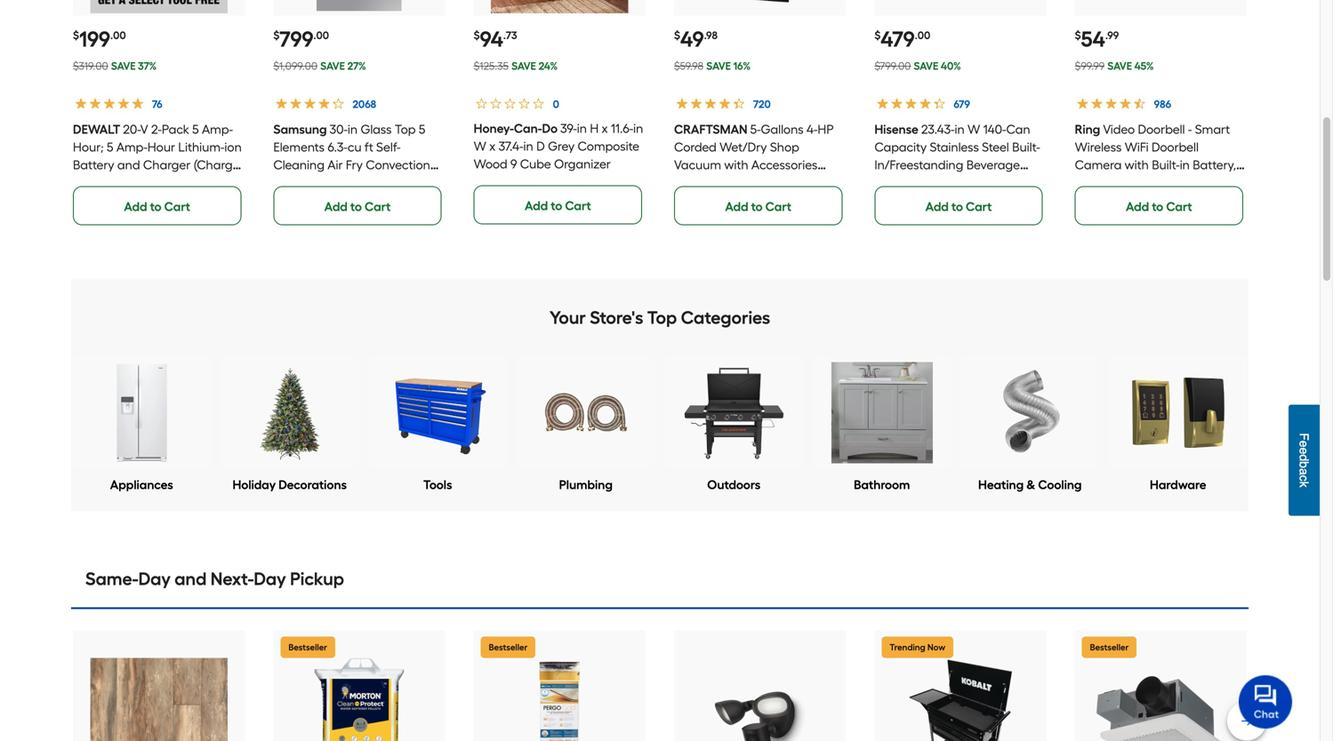 Task type: vqa. For each thing, say whether or not it's contained in the screenshot.


Task type: locate. For each thing, give the bounding box(es) containing it.
3 bestseller from the left
[[1090, 643, 1129, 653]]

with down beverage
[[945, 175, 969, 190]]

in left the 140-
[[955, 122, 965, 137]]

save for 479
[[914, 60, 938, 72]]

1 horizontal spatial smart
[[1195, 122, 1230, 137]]

bestseller up pergo gold 25-ft x 4-ft x 3-mm premium foam flooring underlayment (100-sq ft /fan fold) image
[[489, 643, 528, 653]]

in/freestanding
[[874, 157, 963, 173]]

2 horizontal spatial 5
[[419, 122, 425, 137]]

1 $ from the left
[[73, 29, 79, 42]]

1 horizontal spatial top
[[647, 307, 677, 329]]

to down "23.43-in w 140-can capacity stainless steel built- in/freestanding beverage refrigerator with glass door"
[[951, 199, 963, 214]]

add down cube
[[525, 198, 548, 213]]

add to cart inside 94 list item
[[525, 198, 591, 213]]

holiday decorations image
[[239, 362, 340, 464]]

$ inside $ 54 .99
[[1075, 29, 1081, 42]]

to inside "49" list item
[[751, 199, 763, 214]]

$ for 479
[[874, 29, 881, 42]]

e
[[1297, 441, 1311, 448], [1297, 448, 1311, 455]]

save inside 94 list item
[[511, 60, 536, 72]]

with inside 5-gallons 4-hp corded wet/dry shop vacuum with accessories included
[[724, 157, 748, 173]]

2 day from the left
[[254, 569, 286, 590]]

3 save from the left
[[511, 60, 536, 72]]

5 for 799
[[419, 122, 425, 137]]

steel)
[[379, 211, 410, 226]]

2- right the v
[[151, 122, 162, 137]]

video doorbell - smart wireless wifi doorbell camera with built-in battery, 2-way talk, night vision, satin nickel
[[1075, 122, 1244, 208]]

to down cube
[[551, 198, 562, 213]]

top inside "30-in glass top 5 elements 6.3-cu ft self- cleaning air fry convection oven freestanding smart electric range (fingerprint resistant stainless steel)"
[[395, 122, 416, 137]]

save left the 45%
[[1107, 60, 1132, 72]]

5 $ from the left
[[874, 29, 881, 42]]

oven
[[273, 175, 304, 190]]

23.43-
[[921, 122, 955, 137]]

in up cu
[[348, 122, 358, 137]]

ion
[[224, 140, 242, 155]]

1 vertical spatial stainless
[[327, 211, 376, 226]]

$ for 799
[[273, 29, 280, 42]]

1 horizontal spatial w
[[968, 122, 980, 137]]

cart inside 479 list item
[[966, 199, 992, 214]]

1 vertical spatial smart
[[383, 175, 418, 190]]

1 vertical spatial amp-
[[116, 140, 147, 155]]

smart inside "30-in glass top 5 elements 6.3-cu ft self- cleaning air fry convection oven freestanding smart electric range (fingerprint resistant stainless steel)"
[[383, 175, 418, 190]]

to down freestanding
[[350, 199, 362, 214]]

$ inside the $ 199 .00
[[73, 29, 79, 42]]

hisense
[[874, 122, 918, 137]]

honey-can-do
[[474, 121, 558, 136]]

30-in glass top 5 elements 6.3-cu ft self- cleaning air fry convection oven freestanding smart electric range (fingerprint resistant stainless steel)
[[273, 122, 430, 226]]

camera
[[1075, 157, 1122, 173]]

glass inside "30-in glass top 5 elements 6.3-cu ft self- cleaning air fry convection oven freestanding smart electric range (fingerprint resistant stainless steel)"
[[361, 122, 392, 137]]

2 horizontal spatial bestseller link
[[1075, 631, 1247, 742]]

cart inside 799 list item
[[365, 199, 391, 214]]

plumbing list item
[[517, 357, 655, 494]]

battery,
[[1193, 157, 1236, 173]]

add to cart inside 54 list item
[[1126, 199, 1192, 214]]

3 .00 from the left
[[915, 29, 930, 42]]

add to cart link for 54
[[1075, 186, 1243, 226]]

hardware image
[[1127, 362, 1229, 464]]

f
[[1297, 433, 1311, 441]]

save inside 799 list item
[[320, 60, 345, 72]]

a
[[1297, 468, 1311, 475]]

save left 27%
[[320, 60, 345, 72]]

your
[[549, 307, 586, 329]]

beverage
[[966, 157, 1020, 173]]

0 horizontal spatial smart
[[383, 175, 418, 190]]

craftsman 5-gallons 4-hp corded wet/dry shop vacuum with accessories included image
[[691, 0, 829, 13]]

2 bestseller link from the left
[[474, 631, 646, 742]]

your store's top categories
[[549, 307, 770, 329]]

1 horizontal spatial 2-
[[1075, 175, 1085, 190]]

add to cart link inside 799 list item
[[273, 186, 442, 226]]

glass up ft
[[361, 122, 392, 137]]

4 $ from the left
[[674, 29, 680, 42]]

54 list item
[[1075, 0, 1247, 226]]

save for 199
[[111, 60, 136, 72]]

cart inside "49" list item
[[765, 199, 791, 214]]

0 horizontal spatial built-
[[1012, 140, 1040, 155]]

5 inside "30-in glass top 5 elements 6.3-cu ft self- cleaning air fry convection oven freestanding smart electric range (fingerprint resistant stainless steel)"
[[419, 122, 425, 137]]

5-gallons 4-hp corded wet/dry shop vacuum with accessories included
[[674, 122, 834, 190]]

add down freestanding
[[324, 199, 348, 214]]

bestseller for pergo gold 25-ft x 4-ft x 3-mm premium foam flooring underlayment (100-sq ft /fan fold) image
[[489, 643, 528, 653]]

$319.00
[[73, 60, 108, 72]]

0 horizontal spatial .00
[[110, 29, 126, 42]]

.00 up $319.00 save 37%
[[110, 29, 126, 42]]

to inside 94 list item
[[551, 198, 562, 213]]

e up b
[[1297, 448, 1311, 455]]

.00 inside $ 479 .00
[[915, 29, 930, 42]]

.00 up $1,099.00 save 27%
[[313, 29, 329, 42]]

add inside 94 list item
[[525, 198, 548, 213]]

samsung
[[273, 122, 327, 137]]

bathroom list item
[[813, 357, 951, 494]]

in inside the video doorbell - smart wireless wifi doorbell camera with built-in battery, 2-way talk, night vision, satin nickel
[[1180, 157, 1190, 173]]

amp-
[[202, 122, 233, 137], [116, 140, 147, 155]]

stainless
[[930, 140, 979, 155], [327, 211, 376, 226]]

top right store's
[[647, 307, 677, 329]]

$ up '$99.99'
[[1075, 29, 1081, 42]]

$ up '$59.98'
[[674, 29, 680, 42]]

glass
[[361, 122, 392, 137], [972, 175, 1003, 190]]

0 vertical spatial top
[[395, 122, 416, 137]]

save inside 199 list item
[[111, 60, 136, 72]]

0 horizontal spatial w
[[474, 139, 486, 154]]

0 horizontal spatial 2-
[[151, 122, 162, 137]]

cu
[[348, 140, 362, 155]]

1 horizontal spatial day
[[254, 569, 286, 590]]

bestseller for 'panasonic whisperremodel dc 0.8-sone 110-cfm white bathroom ventilator fan energy star' image
[[1090, 643, 1129, 653]]

1 bestseller from the left
[[288, 643, 327, 653]]

satin
[[1215, 175, 1244, 190]]

hour
[[147, 140, 175, 155]]

0 vertical spatial x
[[602, 121, 608, 136]]

add inside 799 list item
[[324, 199, 348, 214]]

to down night
[[1152, 199, 1163, 214]]

.00 for 479
[[915, 29, 930, 42]]

samsung 30-in glass top 5 elements 6.3-cu ft self-cleaning air fry convection oven freestanding smart electric range (fingerprint resistant stainless steel) image
[[290, 0, 428, 13]]

.00 for 199
[[110, 29, 126, 42]]

2- inside the video doorbell - smart wireless wifi doorbell camera with built-in battery, 2-way talk, night vision, satin nickel
[[1075, 175, 1085, 190]]

heating & cooling image
[[979, 362, 1081, 464]]

140-
[[983, 122, 1006, 137]]

199
[[79, 26, 110, 52]]

built- inside the video doorbell - smart wireless wifi doorbell camera with built-in battery, 2-way talk, night vision, satin nickel
[[1152, 157, 1180, 173]]

bestseller down pickup
[[288, 643, 327, 653]]

$ for 94
[[474, 29, 480, 42]]

0 horizontal spatial bestseller link
[[273, 631, 445, 742]]

add down talk,
[[1126, 199, 1149, 214]]

20-v 2-pack 5 amp- hour; 5 amp-hour lithium-ion battery and charger (charger included)
[[73, 122, 244, 190]]

add to cart for 54
[[1126, 199, 1192, 214]]

with inside the video doorbell - smart wireless wifi doorbell camera with built-in battery, 2-way talk, night vision, satin nickel
[[1125, 157, 1149, 173]]

day left next-
[[138, 569, 171, 590]]

doorbell down the -
[[1152, 140, 1199, 155]]

1 .00 from the left
[[110, 29, 126, 42]]

with for 49
[[724, 157, 748, 173]]

1 horizontal spatial built-
[[1152, 157, 1180, 173]]

to down accessories
[[751, 199, 763, 214]]

2 e from the top
[[1297, 448, 1311, 455]]

outdoors list item
[[665, 357, 803, 494]]

.00 inside $ 799 .00
[[313, 29, 329, 42]]

in inside "30-in glass top 5 elements 6.3-cu ft self- cleaning air fry convection oven freestanding smart electric range (fingerprint resistant stainless steel)"
[[348, 122, 358, 137]]

1 save from the left
[[111, 60, 136, 72]]

add to cart link
[[474, 185, 642, 225], [73, 186, 241, 226], [273, 186, 442, 226], [674, 186, 842, 226], [874, 186, 1043, 226], [1075, 186, 1243, 226]]

0 vertical spatial glass
[[361, 122, 392, 137]]

top up self-
[[395, 122, 416, 137]]

$ up $799.00
[[874, 29, 881, 42]]

appliances link
[[110, 476, 173, 494]]

hardware list item
[[1109, 357, 1247, 494]]

can
[[1006, 122, 1030, 137]]

1 horizontal spatial bestseller link
[[474, 631, 646, 742]]

cart inside 54 list item
[[1166, 199, 1192, 214]]

same-
[[85, 569, 138, 590]]

$ up $1,099.00
[[273, 29, 280, 42]]

and
[[117, 157, 140, 173], [175, 569, 207, 590]]

0 horizontal spatial top
[[395, 122, 416, 137]]

grey
[[548, 139, 575, 154]]

0 horizontal spatial and
[[117, 157, 140, 173]]

capacity
[[874, 140, 927, 155]]

built-
[[1012, 140, 1040, 155], [1152, 157, 1180, 173]]

94
[[480, 26, 503, 52]]

add inside "49" list item
[[725, 199, 748, 214]]

x right "h"
[[602, 121, 608, 136]]

add for 479
[[925, 199, 949, 214]]

2 $ from the left
[[273, 29, 280, 42]]

$ inside the $ 94 .73
[[474, 29, 480, 42]]

ring
[[1075, 122, 1100, 137]]

add to cart down night
[[1126, 199, 1192, 214]]

2- up nickel
[[1075, 175, 1085, 190]]

4 save from the left
[[706, 60, 731, 72]]

and inside 20-v 2-pack 5 amp- hour; 5 amp-hour lithium-ion battery and charger (charger included)
[[117, 157, 140, 173]]

w up wood
[[474, 139, 486, 154]]

add to cart down cube
[[525, 198, 591, 213]]

1 horizontal spatial x
[[602, 121, 608, 136]]

$ 199 .00
[[73, 26, 126, 52]]

cart down the 'vision,'
[[1166, 199, 1192, 214]]

2- inside 20-v 2-pack 5 amp- hour; 5 amp-hour lithium-ion battery and charger (charger included)
[[151, 122, 162, 137]]

in up the 'vision,'
[[1180, 157, 1190, 173]]

$ inside $ 479 .00
[[874, 29, 881, 42]]

add inside 199 list item
[[124, 199, 147, 214]]

add to cart inside "49" list item
[[725, 199, 791, 214]]

1 horizontal spatial amp-
[[202, 122, 233, 137]]

1 horizontal spatial 5
[[192, 122, 199, 137]]

in
[[577, 121, 587, 136], [633, 121, 643, 136], [348, 122, 358, 137], [955, 122, 965, 137], [523, 139, 533, 154], [1180, 157, 1190, 173]]

0 vertical spatial smart
[[1195, 122, 1230, 137]]

w inside "39-in h x 11.6-in w x 37.4-in d grey composite wood 9 cube organizer"
[[474, 139, 486, 154]]

(fingerprint
[[357, 193, 422, 208]]

now
[[927, 643, 945, 653]]

and left next-
[[175, 569, 207, 590]]

1 vertical spatial w
[[474, 139, 486, 154]]

add to cart for 49
[[725, 199, 791, 214]]

bestseller up 'panasonic whisperremodel dc 0.8-sone 110-cfm white bathroom ventilator fan energy star' image
[[1090, 643, 1129, 653]]

39-
[[560, 121, 577, 136]]

cart down beverage
[[966, 199, 992, 214]]

add down included)
[[124, 199, 147, 214]]

door
[[1006, 175, 1034, 190]]

0 horizontal spatial day
[[138, 569, 171, 590]]

1 vertical spatial doorbell
[[1152, 140, 1199, 155]]

0 horizontal spatial stainless
[[327, 211, 376, 226]]

1 horizontal spatial .00
[[313, 29, 329, 42]]

1 horizontal spatial and
[[175, 569, 207, 590]]

in left "h"
[[577, 121, 587, 136]]

add inside 54 list item
[[1126, 199, 1149, 214]]

can-
[[514, 121, 542, 136]]

1 day from the left
[[138, 569, 171, 590]]

5 up convection
[[419, 122, 425, 137]]

6 save from the left
[[1107, 60, 1132, 72]]

1 vertical spatial x
[[489, 139, 496, 154]]

add to cart link inside 479 list item
[[874, 186, 1043, 226]]

1 vertical spatial top
[[647, 307, 677, 329]]

shop
[[770, 140, 799, 155]]

5 save from the left
[[914, 60, 938, 72]]

in up composite
[[633, 121, 643, 136]]

trending now
[[890, 643, 945, 653]]

cart down organizer
[[565, 198, 591, 213]]

save left 40%
[[914, 60, 938, 72]]

resistant
[[273, 211, 324, 226]]

1 vertical spatial built-
[[1152, 157, 1180, 173]]

hardware
[[1150, 478, 1206, 493]]

&
[[1026, 478, 1035, 493]]

e up d
[[1297, 441, 1311, 448]]

to inside 199 list item
[[150, 199, 161, 214]]

add to cart down charger
[[124, 199, 190, 214]]

save inside 479 list item
[[914, 60, 938, 72]]

honey-can-do 39-in h x 11.6-in w x 37.4-in d grey composite wood 9 cube organizer image
[[491, 0, 628, 13]]

outdoors image
[[683, 362, 785, 464]]

1 vertical spatial and
[[175, 569, 207, 590]]

smart right the -
[[1195, 122, 1230, 137]]

morton 40-lb water softener salt pellets image
[[290, 658, 428, 742]]

save for 54
[[1107, 60, 1132, 72]]

to inside 54 list item
[[1152, 199, 1163, 214]]

0 vertical spatial and
[[117, 157, 140, 173]]

smart down convection
[[383, 175, 418, 190]]

b
[[1297, 462, 1311, 468]]

add to cart down accessories
[[725, 199, 791, 214]]

with down wet/dry
[[724, 157, 748, 173]]

add to cart inside 479 list item
[[925, 199, 992, 214]]

2 .00 from the left
[[313, 29, 329, 42]]

to
[[551, 198, 562, 213], [150, 199, 161, 214], [350, 199, 362, 214], [751, 199, 763, 214], [951, 199, 963, 214], [1152, 199, 1163, 214]]

save for 94
[[511, 60, 536, 72]]

do
[[542, 121, 558, 136]]

day
[[138, 569, 171, 590], [254, 569, 286, 590]]

tools
[[423, 478, 452, 493]]

1 vertical spatial 2-
[[1075, 175, 1085, 190]]

$59.98
[[674, 60, 703, 72]]

and up included)
[[117, 157, 140, 173]]

to for 799
[[350, 199, 362, 214]]

ring floodlight cam wired pro - smart security video camera with 2 motion-activated led floodlights, dual band wifi, 3d motion detection, black image
[[691, 658, 829, 742]]

$ up $319.00
[[73, 29, 79, 42]]

save inside 54 list item
[[1107, 60, 1132, 72]]

2 save from the left
[[320, 60, 345, 72]]

$ inside $ 799 .00
[[273, 29, 280, 42]]

to inside 799 list item
[[350, 199, 362, 214]]

stainless down 23.43-
[[930, 140, 979, 155]]

cart down accessories
[[765, 199, 791, 214]]

w left the 140-
[[968, 122, 980, 137]]

cart inside 94 list item
[[565, 198, 591, 213]]

6 $ from the left
[[1075, 29, 1081, 42]]

(charger
[[194, 157, 244, 173]]

save left 16%
[[706, 60, 731, 72]]

day left pickup
[[254, 569, 286, 590]]

add down 5-gallons 4-hp corded wet/dry shop vacuum with accessories included
[[725, 199, 748, 214]]

add to cart link inside "49" list item
[[674, 186, 842, 226]]

23.43-in w 140-can capacity stainless steel built- in/freestanding beverage refrigerator with glass door
[[874, 122, 1040, 190]]

to down charger
[[150, 199, 161, 214]]

save left 37%
[[111, 60, 136, 72]]

appliances image
[[91, 362, 192, 464]]

.99
[[1105, 29, 1119, 42]]

included)
[[73, 175, 125, 190]]

kobalt 34.33-in w x 37.64-in h 4-drawer steel rolling tool cabinet (black) image
[[892, 658, 1029, 742]]

0 vertical spatial built-
[[1012, 140, 1040, 155]]

$59.98 save 16%
[[674, 60, 751, 72]]

$ left .73
[[474, 29, 480, 42]]

doorbell left the -
[[1138, 122, 1185, 137]]

.00
[[110, 29, 126, 42], [313, 29, 329, 42], [915, 29, 930, 42]]

2 horizontal spatial bestseller
[[1090, 643, 1129, 653]]

1 horizontal spatial glass
[[972, 175, 1003, 190]]

to for 54
[[1152, 199, 1163, 214]]

stainless down range
[[327, 211, 376, 226]]

0 vertical spatial amp-
[[202, 122, 233, 137]]

built- down can
[[1012, 140, 1040, 155]]

add down refrigerator
[[925, 199, 949, 214]]

add inside 479 list item
[[925, 199, 949, 214]]

d
[[1297, 455, 1311, 462]]

glass down beverage
[[972, 175, 1003, 190]]

94 list item
[[474, 0, 646, 225]]

1 e from the top
[[1297, 441, 1311, 448]]

add to cart inside 799 list item
[[324, 199, 391, 214]]

1 horizontal spatial with
[[945, 175, 969, 190]]

cart inside 199 list item
[[164, 199, 190, 214]]

amp- down 20-
[[116, 140, 147, 155]]

2-
[[151, 122, 162, 137], [1075, 175, 1085, 190]]

.00 inside the $ 199 .00
[[110, 29, 126, 42]]

5 up the lithium- at the top of page
[[192, 122, 199, 137]]

0 horizontal spatial glass
[[361, 122, 392, 137]]

0 vertical spatial stainless
[[930, 140, 979, 155]]

smart
[[1195, 122, 1230, 137], [383, 175, 418, 190]]

add to cart link inside 54 list item
[[1075, 186, 1243, 226]]

$99.99
[[1075, 60, 1105, 72]]

0 horizontal spatial with
[[724, 157, 748, 173]]

54
[[1081, 26, 1105, 52]]

add to cart down freestanding
[[324, 199, 391, 214]]

wood
[[474, 157, 507, 172]]

2 horizontal spatial .00
[[915, 29, 930, 42]]

dewalt 20-v 2-pack 5 amp-hour; 5 amp-hour lithium-ion battery and charger (charger included) image
[[90, 0, 228, 13]]

3 $ from the left
[[474, 29, 480, 42]]

cart down charger
[[164, 199, 190, 214]]

built- up night
[[1152, 157, 1180, 173]]

heating & cooling list item
[[961, 357, 1099, 494]]

cart down freestanding
[[365, 199, 391, 214]]

0 horizontal spatial 5
[[107, 140, 113, 155]]

$ for 199
[[73, 29, 79, 42]]

x down honey-
[[489, 139, 496, 154]]

2 bestseller from the left
[[489, 643, 528, 653]]

0 horizontal spatial x
[[489, 139, 496, 154]]

1 horizontal spatial bestseller
[[489, 643, 528, 653]]

stainless inside "23.43-in w 140-can capacity stainless steel built- in/freestanding beverage refrigerator with glass door"
[[930, 140, 979, 155]]

bestseller for morton 40-lb water softener salt pellets image
[[288, 643, 327, 653]]

0 vertical spatial 2-
[[151, 122, 162, 137]]

add to cart for 799
[[324, 199, 391, 214]]

accessories
[[751, 157, 818, 173]]

1 vertical spatial glass
[[972, 175, 1003, 190]]

save left 24%
[[511, 60, 536, 72]]

0 horizontal spatial bestseller
[[288, 643, 327, 653]]

5 right the hour;
[[107, 140, 113, 155]]

with down wifi
[[1125, 157, 1149, 173]]

tools link
[[423, 476, 452, 494]]

to inside 479 list item
[[951, 199, 963, 214]]

cleaning
[[273, 157, 325, 173]]

save inside "49" list item
[[706, 60, 731, 72]]

0 vertical spatial w
[[968, 122, 980, 137]]

amp- up ion
[[202, 122, 233, 137]]

same-day and next-day pickup heading
[[71, 562, 1249, 610]]

cart for 479
[[966, 199, 992, 214]]

add to cart inside 199 list item
[[124, 199, 190, 214]]

199 list item
[[73, 0, 245, 226]]

1 horizontal spatial stainless
[[930, 140, 979, 155]]

0 horizontal spatial amp-
[[116, 140, 147, 155]]

add to cart down "23.43-in w 140-can capacity stainless steel built- in/freestanding beverage refrigerator with glass door"
[[925, 199, 992, 214]]

x
[[602, 121, 608, 136], [489, 139, 496, 154]]

add to cart link inside 199 list item
[[73, 186, 241, 226]]

2 horizontal spatial with
[[1125, 157, 1149, 173]]

.00 up $799.00 save 40% on the right top
[[915, 29, 930, 42]]

$
[[73, 29, 79, 42], [273, 29, 280, 42], [474, 29, 480, 42], [674, 29, 680, 42], [874, 29, 881, 42], [1075, 29, 1081, 42]]

$ inside the $ 49 .98
[[674, 29, 680, 42]]

add to cart link inside 94 list item
[[474, 185, 642, 225]]



Task type: describe. For each thing, give the bounding box(es) containing it.
0 vertical spatial doorbell
[[1138, 122, 1185, 137]]

in inside "23.43-in w 140-can capacity stainless steel built- in/freestanding beverage refrigerator with glass door"
[[955, 122, 965, 137]]

$ 94 .73
[[474, 26, 517, 52]]

bathroom
[[854, 478, 910, 493]]

37%
[[138, 60, 157, 72]]

corded
[[674, 140, 717, 155]]

tools image
[[387, 362, 488, 464]]

same-day and next-day pickup
[[85, 569, 344, 590]]

$125.35
[[474, 60, 509, 72]]

to for 199
[[150, 199, 161, 214]]

gallons
[[761, 122, 804, 137]]

6.3-
[[328, 140, 348, 155]]

your store's top categories heading
[[71, 300, 1249, 336]]

hp
[[818, 122, 834, 137]]

24%
[[538, 60, 558, 72]]

$ for 49
[[674, 29, 680, 42]]

add for 799
[[324, 199, 348, 214]]

add to cart link for 49
[[674, 186, 842, 226]]

to for 94
[[551, 198, 562, 213]]

save for 49
[[706, 60, 731, 72]]

organizer
[[554, 157, 611, 172]]

.98
[[704, 29, 718, 42]]

.73
[[503, 29, 517, 42]]

talk,
[[1114, 175, 1139, 190]]

d
[[536, 139, 545, 154]]

wireless
[[1075, 140, 1122, 155]]

refrigerator
[[874, 175, 942, 190]]

night
[[1142, 175, 1173, 190]]

elements
[[273, 140, 325, 155]]

cart for 49
[[765, 199, 791, 214]]

convection
[[366, 157, 430, 173]]

plumbing link
[[559, 476, 613, 494]]

bathroom image
[[831, 362, 933, 464]]

vision,
[[1176, 175, 1212, 190]]

honey-
[[474, 121, 514, 136]]

glass inside "23.43-in w 140-can capacity stainless steel built- in/freestanding beverage refrigerator with glass door"
[[972, 175, 1003, 190]]

to for 49
[[751, 199, 763, 214]]

cart for 799
[[365, 199, 391, 214]]

steel
[[982, 140, 1009, 155]]

5 for 199
[[192, 122, 199, 137]]

vacuum
[[674, 157, 721, 173]]

heating & cooling
[[978, 478, 1082, 493]]

add to cart link for 94
[[474, 185, 642, 225]]

20-
[[123, 122, 140, 137]]

stainless inside "30-in glass top 5 elements 6.3-cu ft self- cleaning air fry convection oven freestanding smart electric range (fingerprint resistant stainless steel)"
[[327, 211, 376, 226]]

f e e d b a c k button
[[1289, 405, 1320, 516]]

panasonic whisperremodel dc 0.8-sone 110-cfm white bathroom ventilator fan energy star image
[[1092, 658, 1230, 742]]

hour;
[[73, 140, 104, 155]]

included
[[674, 175, 723, 190]]

add for 94
[[525, 198, 548, 213]]

799
[[280, 26, 313, 52]]

$799.00
[[874, 60, 911, 72]]

outdoors
[[707, 478, 760, 493]]

add to cart link for 199
[[73, 186, 241, 226]]

5-
[[750, 122, 761, 137]]

bathroom link
[[854, 476, 910, 494]]

range
[[317, 193, 354, 208]]

with inside "23.43-in w 140-can capacity stainless steel built- in/freestanding beverage refrigerator with glass door"
[[945, 175, 969, 190]]

pickup
[[290, 569, 344, 590]]

wifi
[[1125, 140, 1149, 155]]

video
[[1103, 122, 1135, 137]]

h
[[590, 121, 599, 136]]

categories
[[681, 307, 770, 329]]

to for 479
[[951, 199, 963, 214]]

holiday decorations link
[[233, 476, 347, 494]]

dewalt
[[73, 122, 120, 137]]

$1,099.00 save 27%
[[273, 60, 366, 72]]

next-
[[211, 569, 254, 590]]

$ for 54
[[1075, 29, 1081, 42]]

way
[[1085, 175, 1111, 190]]

add to cart link for 479
[[874, 186, 1043, 226]]

$319.00 save 37%
[[73, 60, 157, 72]]

cart for 199
[[164, 199, 190, 214]]

add for 49
[[725, 199, 748, 214]]

45%
[[1134, 60, 1154, 72]]

add to cart for 94
[[525, 198, 591, 213]]

outdoors link
[[707, 476, 760, 494]]

49 list item
[[674, 0, 846, 226]]

$ 799 .00
[[273, 26, 329, 52]]

-
[[1188, 122, 1192, 137]]

add to cart for 479
[[925, 199, 992, 214]]

chat invite button image
[[1239, 675, 1293, 729]]

smart inside the video doorbell - smart wireless wifi doorbell camera with built-in battery, 2-way talk, night vision, satin nickel
[[1195, 122, 1230, 137]]

trending now link
[[874, 631, 1046, 742]]

cart for 54
[[1166, 199, 1192, 214]]

holiday decorations
[[233, 478, 347, 493]]

in left d
[[523, 139, 533, 154]]

pergo gold 25-ft x 4-ft x 3-mm premium foam flooring underlayment (100-sq ft /fan fold) image
[[491, 658, 628, 742]]

799 list item
[[273, 0, 445, 226]]

16%
[[733, 60, 751, 72]]

3 bestseller link from the left
[[1075, 631, 1247, 742]]

$125.35 save 24%
[[474, 60, 558, 72]]

9
[[510, 157, 517, 172]]

plumbing image
[[535, 362, 636, 464]]

pergo portfolio + wetprotect brentwood pine 10-mm t x 7-1/2-in w x 47-1/4-in l waterproof and water resistant wood plank laminate flooring (22.09-sq ft) image
[[90, 658, 228, 742]]

and inside heading
[[175, 569, 207, 590]]

hardware link
[[1150, 476, 1206, 494]]

1 bestseller link from the left
[[273, 631, 445, 742]]

add to cart link for 799
[[273, 186, 442, 226]]

freestanding
[[307, 175, 380, 190]]

holiday decorations list item
[[221, 357, 358, 494]]

479 list item
[[874, 0, 1046, 226]]

self-
[[376, 140, 401, 155]]

composite
[[578, 139, 639, 154]]

top inside heading
[[647, 307, 677, 329]]

heating
[[978, 478, 1024, 493]]

add for 54
[[1126, 199, 1149, 214]]

cart for 94
[[565, 198, 591, 213]]

add to cart for 199
[[124, 199, 190, 214]]

$1,099.00
[[273, 60, 317, 72]]

trending
[[890, 643, 925, 653]]

$ 479 .00
[[874, 26, 930, 52]]

v
[[140, 122, 148, 137]]

with for 54
[[1125, 157, 1149, 173]]

appliances list item
[[73, 357, 210, 494]]

tools list item
[[369, 357, 506, 494]]

save for 799
[[320, 60, 345, 72]]

c
[[1297, 475, 1311, 482]]

add for 199
[[124, 199, 147, 214]]

wet/dry
[[720, 140, 767, 155]]

charger
[[143, 157, 191, 173]]

built- inside "23.43-in w 140-can capacity stainless steel built- in/freestanding beverage refrigerator with glass door"
[[1012, 140, 1040, 155]]

ft
[[365, 140, 373, 155]]

27%
[[347, 60, 366, 72]]

cooling
[[1038, 478, 1082, 493]]

w inside "23.43-in w 140-can capacity stainless steel built- in/freestanding beverage refrigerator with glass door"
[[968, 122, 980, 137]]

$ 49 .98
[[674, 26, 718, 52]]

.00 for 799
[[313, 29, 329, 42]]

40%
[[941, 60, 961, 72]]

lithium-
[[178, 140, 224, 155]]



